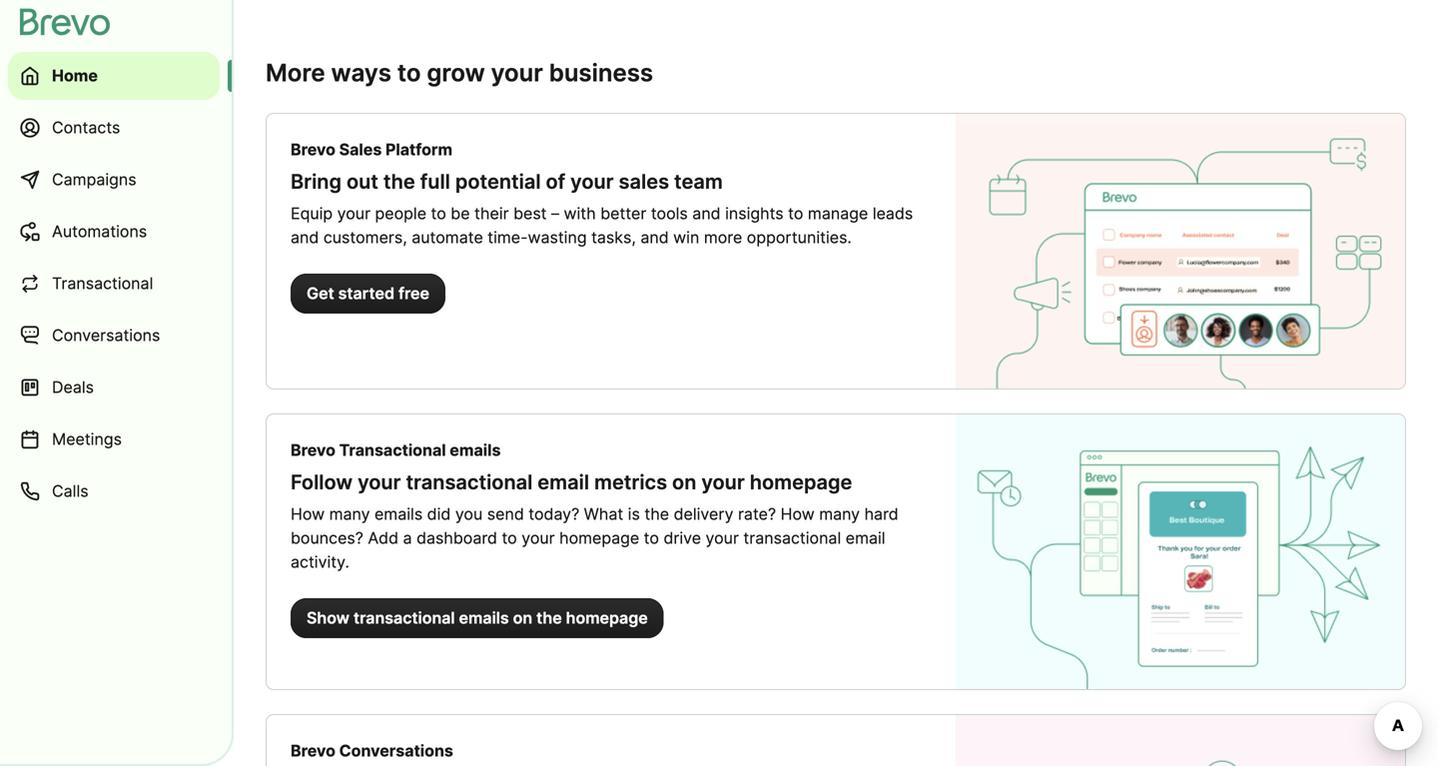 Task type: describe. For each thing, give the bounding box(es) containing it.
conversations link
[[8, 312, 220, 360]]

meetings
[[52, 430, 122, 449]]

manage
[[808, 204, 868, 223]]

a
[[403, 528, 412, 548]]

show
[[307, 608, 350, 628]]

sales
[[339, 140, 382, 159]]

0 vertical spatial homepage
[[750, 470, 852, 494]]

calls
[[52, 481, 89, 501]]

meetings link
[[8, 416, 220, 463]]

the inside brevo transactional emails follow your transactional email metrics on your homepage how many emails did you send today? what is the delivery rate? how many hard bounces? add a dashboard to your homepage to drive your transactional email activity.
[[645, 504, 669, 524]]

grow
[[427, 58, 485, 87]]

customers,
[[323, 228, 407, 247]]

brevo for bring
[[291, 140, 336, 159]]

automations
[[52, 222, 147, 241]]

3 brevo from the top
[[291, 741, 336, 761]]

add
[[368, 528, 399, 548]]

1 many from the left
[[329, 504, 370, 524]]

on inside button
[[513, 608, 533, 628]]

2 how from the left
[[781, 504, 815, 524]]

transactional inside brevo transactional emails follow your transactional email metrics on your homepage how many emails did you send today? what is the delivery rate? how many hard bounces? add a dashboard to your homepage to drive your transactional email activity.
[[339, 441, 446, 460]]

more
[[704, 228, 742, 247]]

drive
[[664, 528, 701, 548]]

automations link
[[8, 208, 220, 256]]

contacts
[[52, 118, 120, 137]]

follow
[[291, 470, 353, 494]]

0 horizontal spatial conversations
[[52, 326, 160, 345]]

transactional inside show transactional emails on the homepage button
[[354, 608, 455, 628]]

the inside show transactional emails on the homepage button
[[537, 608, 562, 628]]

0 vertical spatial email
[[538, 470, 589, 494]]

to up opportunities.
[[788, 204, 804, 223]]

wasting
[[528, 228, 587, 247]]

platform
[[386, 140, 453, 159]]

your up with
[[571, 169, 614, 194]]

on inside brevo transactional emails follow your transactional email metrics on your homepage how many emails did you send today? what is the delivery rate? how many hard bounces? add a dashboard to your homepage to drive your transactional email activity.
[[672, 470, 697, 494]]

be
[[451, 204, 470, 223]]

1 horizontal spatial conversations
[[339, 741, 453, 761]]

out
[[347, 169, 378, 194]]

get started free button
[[291, 274, 445, 314]]

your down delivery
[[706, 528, 739, 548]]

opportunities.
[[747, 228, 852, 247]]

homepage inside show transactional emails on the homepage button
[[566, 608, 648, 628]]

win
[[673, 228, 700, 247]]

bounces?
[[291, 528, 363, 548]]

home
[[52, 66, 98, 85]]

the inside 'brevo sales platform bring out the full potential of your sales team equip your people to be their best – with better tools and insights to manage leads and customers, automate time-wasting tasks, and win more opportunities.'
[[383, 169, 415, 194]]

emails for your
[[450, 441, 501, 460]]

automate
[[412, 228, 483, 247]]

leads
[[873, 204, 913, 223]]

to left the grow
[[397, 58, 421, 87]]

transactional inside transactional 'link'
[[52, 274, 153, 293]]

insights
[[725, 204, 784, 223]]

full
[[420, 169, 450, 194]]

rate?
[[738, 504, 776, 524]]

better
[[601, 204, 647, 223]]

brevo sales platform bring out the full potential of your sales team equip your people to be their best – with better tools and insights to manage leads and customers, automate time-wasting tasks, and win more opportunities.
[[291, 140, 913, 247]]

0 horizontal spatial and
[[291, 228, 319, 247]]

business
[[549, 58, 653, 87]]

more
[[266, 58, 325, 87]]

brevo for follow
[[291, 441, 336, 460]]

time-
[[488, 228, 528, 247]]

1 vertical spatial transactional
[[744, 528, 841, 548]]

your down "today?"
[[522, 528, 555, 548]]

more ways to grow your business
[[266, 58, 653, 87]]

with
[[564, 204, 596, 223]]

to left drive on the bottom left of the page
[[644, 528, 659, 548]]



Task type: locate. For each thing, give the bounding box(es) containing it.
and up "more"
[[693, 204, 721, 223]]

0 horizontal spatial how
[[291, 504, 325, 524]]

1 vertical spatial the
[[645, 504, 669, 524]]

transactional up follow at the left bottom of page
[[339, 441, 446, 460]]

0 horizontal spatial the
[[383, 169, 415, 194]]

send
[[487, 504, 524, 524]]

campaigns
[[52, 170, 136, 189]]

campaigns link
[[8, 156, 220, 204]]

how
[[291, 504, 325, 524], [781, 504, 815, 524]]

your up add on the bottom of page
[[358, 470, 401, 494]]

today?
[[529, 504, 580, 524]]

deals link
[[8, 364, 220, 412]]

0 vertical spatial transactional
[[406, 470, 533, 494]]

what
[[584, 504, 623, 524]]

1 vertical spatial homepage
[[559, 528, 639, 548]]

how up bounces?
[[291, 504, 325, 524]]

1 horizontal spatial transactional
[[339, 441, 446, 460]]

1 horizontal spatial how
[[781, 504, 815, 524]]

brevo conversations
[[291, 741, 453, 761]]

get
[[307, 284, 334, 303]]

dashboard
[[417, 528, 497, 548]]

home link
[[8, 52, 220, 100]]

emails up a
[[375, 504, 423, 524]]

1 horizontal spatial and
[[641, 228, 669, 247]]

1 vertical spatial transactional
[[339, 441, 446, 460]]

delivery
[[674, 504, 734, 524]]

1 horizontal spatial email
[[846, 528, 886, 548]]

0 vertical spatial brevo
[[291, 140, 336, 159]]

homepage
[[750, 470, 852, 494], [559, 528, 639, 548], [566, 608, 648, 628]]

transactional down rate?
[[744, 528, 841, 548]]

0 vertical spatial the
[[383, 169, 415, 194]]

1 vertical spatial emails
[[375, 504, 423, 524]]

team
[[674, 169, 723, 194]]

did
[[427, 504, 451, 524]]

transactional right show
[[354, 608, 455, 628]]

to left be
[[431, 204, 446, 223]]

0 vertical spatial on
[[672, 470, 697, 494]]

1 vertical spatial email
[[846, 528, 886, 548]]

2 vertical spatial emails
[[459, 608, 509, 628]]

deals
[[52, 378, 94, 397]]

show transactional emails on the homepage
[[307, 608, 648, 628]]

0 vertical spatial emails
[[450, 441, 501, 460]]

hard
[[865, 504, 899, 524]]

transactional down the automations
[[52, 274, 153, 293]]

many left 'hard'
[[819, 504, 860, 524]]

0 horizontal spatial transactional
[[52, 274, 153, 293]]

activity.
[[291, 552, 349, 572]]

show transactional emails on the homepage button
[[291, 598, 664, 638]]

your up customers,
[[337, 204, 371, 223]]

email
[[538, 470, 589, 494], [846, 528, 886, 548]]

1 how from the left
[[291, 504, 325, 524]]

your
[[491, 58, 543, 87], [571, 169, 614, 194], [337, 204, 371, 223], [358, 470, 401, 494], [702, 470, 745, 494], [522, 528, 555, 548], [706, 528, 739, 548]]

emails down 'dashboard'
[[459, 608, 509, 628]]

to down the send
[[502, 528, 517, 548]]

many
[[329, 504, 370, 524], [819, 504, 860, 524]]

and
[[693, 204, 721, 223], [291, 228, 319, 247], [641, 228, 669, 247]]

you
[[455, 504, 483, 524]]

emails
[[450, 441, 501, 460], [375, 504, 423, 524], [459, 608, 509, 628]]

emails for the
[[459, 608, 509, 628]]

and down tools
[[641, 228, 669, 247]]

0 horizontal spatial email
[[538, 470, 589, 494]]

many up bounces?
[[329, 504, 370, 524]]

1 vertical spatial brevo
[[291, 441, 336, 460]]

emails up you
[[450, 441, 501, 460]]

1 horizontal spatial on
[[672, 470, 697, 494]]

is
[[628, 504, 640, 524]]

2 brevo from the top
[[291, 441, 336, 460]]

transactional
[[52, 274, 153, 293], [339, 441, 446, 460]]

your right the grow
[[491, 58, 543, 87]]

brevo transactional emails follow your transactional email metrics on your homepage how many emails did you send today? what is the delivery rate? how many hard bounces? add a dashboard to your homepage to drive your transactional email activity.
[[291, 441, 899, 572]]

brevo inside brevo transactional emails follow your transactional email metrics on your homepage how many emails did you send today? what is the delivery rate? how many hard bounces? add a dashboard to your homepage to drive your transactional email activity.
[[291, 441, 336, 460]]

2 horizontal spatial and
[[693, 204, 721, 223]]

1 horizontal spatial the
[[537, 608, 562, 628]]

contacts link
[[8, 104, 220, 152]]

started
[[338, 284, 395, 303]]

–
[[551, 204, 559, 223]]

email up "today?"
[[538, 470, 589, 494]]

potential
[[455, 169, 541, 194]]

brevo inside 'brevo sales platform bring out the full potential of your sales team equip your people to be their best – with better tools and insights to manage leads and customers, automate time-wasting tasks, and win more opportunities.'
[[291, 140, 336, 159]]

get started free
[[307, 284, 430, 303]]

1 brevo from the top
[[291, 140, 336, 159]]

0 vertical spatial transactional
[[52, 274, 153, 293]]

your up delivery
[[702, 470, 745, 494]]

their
[[475, 204, 509, 223]]

transactional link
[[8, 260, 220, 308]]

1 vertical spatial conversations
[[339, 741, 453, 761]]

2 many from the left
[[819, 504, 860, 524]]

0 horizontal spatial on
[[513, 608, 533, 628]]

sales
[[619, 169, 669, 194]]

2 vertical spatial homepage
[[566, 608, 648, 628]]

and down equip
[[291, 228, 319, 247]]

2 horizontal spatial the
[[645, 504, 669, 524]]

free
[[399, 284, 430, 303]]

equip
[[291, 204, 333, 223]]

of
[[546, 169, 566, 194]]

tasks,
[[591, 228, 636, 247]]

on
[[672, 470, 697, 494], [513, 608, 533, 628]]

people
[[375, 204, 427, 223]]

transactional
[[406, 470, 533, 494], [744, 528, 841, 548], [354, 608, 455, 628]]

0 horizontal spatial many
[[329, 504, 370, 524]]

2 vertical spatial transactional
[[354, 608, 455, 628]]

brevo
[[291, 140, 336, 159], [291, 441, 336, 460], [291, 741, 336, 761]]

the
[[383, 169, 415, 194], [645, 504, 669, 524], [537, 608, 562, 628]]

ways
[[331, 58, 391, 87]]

2 vertical spatial brevo
[[291, 741, 336, 761]]

calls link
[[8, 467, 220, 515]]

metrics
[[594, 470, 667, 494]]

transactional up you
[[406, 470, 533, 494]]

1 vertical spatial on
[[513, 608, 533, 628]]

to
[[397, 58, 421, 87], [431, 204, 446, 223], [788, 204, 804, 223], [502, 528, 517, 548], [644, 528, 659, 548]]

tools
[[651, 204, 688, 223]]

how right rate?
[[781, 504, 815, 524]]

0 vertical spatial conversations
[[52, 326, 160, 345]]

bring
[[291, 169, 342, 194]]

conversations
[[52, 326, 160, 345], [339, 741, 453, 761]]

email down 'hard'
[[846, 528, 886, 548]]

1 horizontal spatial many
[[819, 504, 860, 524]]

2 vertical spatial the
[[537, 608, 562, 628]]

best
[[513, 204, 547, 223]]

emails inside show transactional emails on the homepage button
[[459, 608, 509, 628]]



Task type: vqa. For each thing, say whether or not it's contained in the screenshot.
Segments
no



